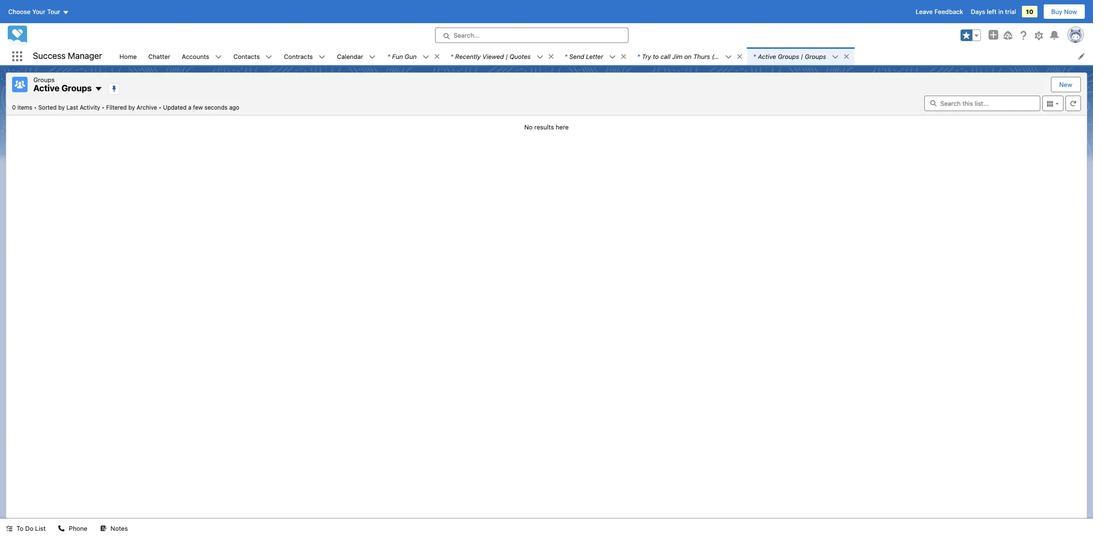 Task type: locate. For each thing, give the bounding box(es) containing it.
|
[[506, 52, 508, 60], [801, 52, 804, 60]]

new button
[[1052, 77, 1081, 92]]

* left "fun"
[[388, 52, 390, 60]]

recently
[[455, 52, 481, 60]]

2 | from the left
[[801, 52, 804, 60]]

list item
[[382, 47, 445, 65], [445, 47, 559, 65], [559, 47, 632, 65], [632, 47, 748, 65], [748, 47, 855, 65]]

text default image right "contracts"
[[319, 54, 325, 60]]

5 * from the left
[[753, 52, 756, 60]]

viewed
[[483, 52, 504, 60]]

feedback
[[935, 8, 964, 15]]

* left try
[[637, 52, 640, 60]]

contracts link
[[278, 47, 319, 65]]

* for * active groups | groups
[[753, 52, 756, 60]]

• right activity
[[102, 104, 105, 111]]

accounts list item
[[176, 47, 228, 65]]

last
[[66, 104, 78, 111]]

contacts
[[233, 52, 260, 60]]

None search field
[[925, 96, 1041, 111]]

3 * from the left
[[565, 52, 568, 60]]

0 vertical spatial active
[[758, 52, 777, 60]]

4 list item from the left
[[632, 47, 748, 65]]

•
[[34, 104, 37, 111], [102, 104, 105, 111], [159, 104, 162, 111]]

1 list item from the left
[[382, 47, 445, 65]]

by left archive
[[128, 104, 135, 111]]

1 • from the left
[[34, 104, 37, 111]]

* left send
[[565, 52, 568, 60]]

active groups status
[[12, 104, 163, 111]]

1 vertical spatial active
[[33, 83, 59, 93]]

few
[[193, 104, 203, 111]]

1 * from the left
[[388, 52, 390, 60]]

text default image right accounts
[[215, 54, 222, 60]]

text default image inside the phone button
[[58, 526, 65, 533]]

* active groups | groups
[[753, 52, 827, 60]]

list
[[114, 47, 1094, 65]]

text default image inside contracts list item
[[319, 54, 325, 60]]

group
[[961, 30, 981, 41]]

now
[[1065, 8, 1078, 15]]

no results here
[[525, 123, 569, 131]]

text default image left notes
[[100, 526, 107, 533]]

active groups|groups|list view element
[[6, 73, 1088, 519]]

notes button
[[94, 519, 134, 539]]

* left recently
[[451, 52, 454, 60]]

text default image inside active groups|groups|list view element
[[95, 85, 102, 93]]

0 horizontal spatial active
[[33, 83, 59, 93]]

*
[[388, 52, 390, 60], [451, 52, 454, 60], [565, 52, 568, 60], [637, 52, 640, 60], [753, 52, 756, 60]]

0 horizontal spatial |
[[506, 52, 508, 60]]

2 by from the left
[[128, 104, 135, 111]]

active right (sample)
[[758, 52, 777, 60]]

• right archive
[[159, 104, 162, 111]]

4 * from the left
[[637, 52, 640, 60]]

text default image left to in the bottom of the page
[[6, 526, 13, 533]]

1 | from the left
[[506, 52, 508, 60]]

sorted
[[38, 104, 57, 111]]

Search Active Groups list view. search field
[[925, 96, 1041, 111]]

* for * try to call jim on thurs (sample)
[[637, 52, 640, 60]]

choose
[[8, 8, 31, 15]]

list
[[35, 525, 46, 533]]

days left in trial
[[971, 8, 1017, 15]]

text default image inside calendar list item
[[369, 54, 376, 60]]

active
[[758, 52, 777, 60], [33, 83, 59, 93]]

• right items
[[34, 104, 37, 111]]

archive
[[137, 104, 157, 111]]

* send letter
[[565, 52, 604, 60]]

groups
[[778, 52, 800, 60], [805, 52, 827, 60], [33, 76, 55, 84], [61, 83, 92, 93]]

1 horizontal spatial active
[[758, 52, 777, 60]]

calendar link
[[331, 47, 369, 65]]

* for * recently viewed | quotes
[[451, 52, 454, 60]]

text default image inside accounts list item
[[215, 54, 222, 60]]

results
[[535, 123, 554, 131]]

leave feedback link
[[916, 8, 964, 15]]

text default image inside contacts list item
[[266, 54, 273, 60]]

by left last
[[58, 104, 65, 111]]

0
[[12, 104, 16, 111]]

home
[[119, 52, 137, 60]]

1 horizontal spatial •
[[102, 104, 105, 111]]

success manager
[[33, 51, 102, 61]]

1 horizontal spatial by
[[128, 104, 135, 111]]

0 horizontal spatial •
[[34, 104, 37, 111]]

groups image
[[12, 77, 28, 92]]

here
[[556, 123, 569, 131]]

trial
[[1006, 8, 1017, 15]]

active up sorted
[[33, 83, 59, 93]]

to
[[16, 525, 23, 533]]

phone button
[[52, 519, 93, 539]]

text default image
[[434, 53, 441, 60], [548, 53, 555, 60], [215, 54, 222, 60], [266, 54, 273, 60], [319, 54, 325, 60], [369, 54, 376, 60], [537, 54, 544, 60], [609, 54, 616, 60], [832, 54, 839, 60], [6, 526, 13, 533], [100, 526, 107, 533]]

manager
[[68, 51, 102, 61]]

0 items • sorted by last activity • filtered by archive • updated a few seconds ago
[[12, 104, 239, 111]]

phone
[[69, 525, 87, 533]]

3 • from the left
[[159, 104, 162, 111]]

text default image
[[620, 53, 627, 60], [737, 53, 743, 60], [843, 53, 850, 60], [423, 54, 429, 60], [725, 54, 732, 60], [95, 85, 102, 93], [58, 526, 65, 533]]

text default image right contacts
[[266, 54, 273, 60]]

by
[[58, 104, 65, 111], [128, 104, 135, 111]]

calendar
[[337, 52, 363, 60]]

left
[[987, 8, 997, 15]]

try
[[642, 52, 651, 60]]

* recently viewed | quotes
[[451, 52, 531, 60]]

0 horizontal spatial by
[[58, 104, 65, 111]]

in
[[999, 8, 1004, 15]]

* try to call jim on thurs (sample)
[[637, 52, 739, 60]]

* right (sample)
[[753, 52, 756, 60]]

buy now
[[1052, 8, 1078, 15]]

2 • from the left
[[102, 104, 105, 111]]

2 * from the left
[[451, 52, 454, 60]]

* fun gun
[[388, 52, 417, 60]]

1 horizontal spatial |
[[801, 52, 804, 60]]

chatter link
[[143, 47, 176, 65]]

text default image right calendar
[[369, 54, 376, 60]]

choose your tour
[[8, 8, 60, 15]]

2 horizontal spatial •
[[159, 104, 162, 111]]

search...
[[454, 31, 480, 39]]

contracts list item
[[278, 47, 331, 65]]



Task type: vqa. For each thing, say whether or not it's contained in the screenshot.
leftmost |
yes



Task type: describe. For each thing, give the bounding box(es) containing it.
a
[[188, 104, 192, 111]]

to do list button
[[0, 519, 51, 539]]

text default image right quotes
[[537, 54, 544, 60]]

filtered
[[106, 104, 127, 111]]

success
[[33, 51, 66, 61]]

quotes
[[510, 52, 531, 60]]

list containing home
[[114, 47, 1094, 65]]

to do list
[[16, 525, 46, 533]]

contracts
[[284, 52, 313, 60]]

leave feedback
[[916, 8, 964, 15]]

items
[[17, 104, 32, 111]]

seconds
[[205, 104, 228, 111]]

new
[[1060, 81, 1073, 89]]

text default image right * active groups | groups
[[832, 54, 839, 60]]

text default image right the "gun"
[[434, 53, 441, 60]]

search... button
[[435, 28, 629, 43]]

1 by from the left
[[58, 104, 65, 111]]

updated
[[163, 104, 187, 111]]

(sample)
[[712, 52, 739, 60]]

3 list item from the left
[[559, 47, 632, 65]]

ago
[[229, 104, 239, 111]]

call
[[661, 52, 671, 60]]

days
[[971, 8, 986, 15]]

thurs
[[694, 52, 710, 60]]

accounts link
[[176, 47, 215, 65]]

home link
[[114, 47, 143, 65]]

none search field inside active groups|groups|list view element
[[925, 96, 1041, 111]]

text default image left send
[[548, 53, 555, 60]]

notes
[[111, 525, 128, 533]]

fun
[[392, 52, 403, 60]]

jim
[[673, 52, 683, 60]]

choose your tour button
[[8, 4, 69, 19]]

gun
[[405, 52, 417, 60]]

* for * send letter
[[565, 52, 568, 60]]

buy now button
[[1044, 4, 1086, 19]]

2 list item from the left
[[445, 47, 559, 65]]

contacts link
[[228, 47, 266, 65]]

text default image inside notes button
[[100, 526, 107, 533]]

accounts
[[182, 52, 209, 60]]

do
[[25, 525, 33, 533]]

letter
[[586, 52, 604, 60]]

active groups
[[33, 83, 92, 93]]

| for quotes
[[506, 52, 508, 60]]

no
[[525, 123, 533, 131]]

contacts list item
[[228, 47, 278, 65]]

5 list item from the left
[[748, 47, 855, 65]]

to
[[653, 52, 659, 60]]

on
[[685, 52, 692, 60]]

chatter
[[148, 52, 170, 60]]

text default image right letter
[[609, 54, 616, 60]]

buy
[[1052, 8, 1063, 15]]

leave
[[916, 8, 933, 15]]

your
[[32, 8, 45, 15]]

tour
[[47, 8, 60, 15]]

activity
[[80, 104, 100, 111]]

10
[[1026, 8, 1034, 15]]

* for * fun gun
[[388, 52, 390, 60]]

text default image inside the to do list button
[[6, 526, 13, 533]]

| for groups
[[801, 52, 804, 60]]

calendar list item
[[331, 47, 382, 65]]

send
[[570, 52, 585, 60]]



